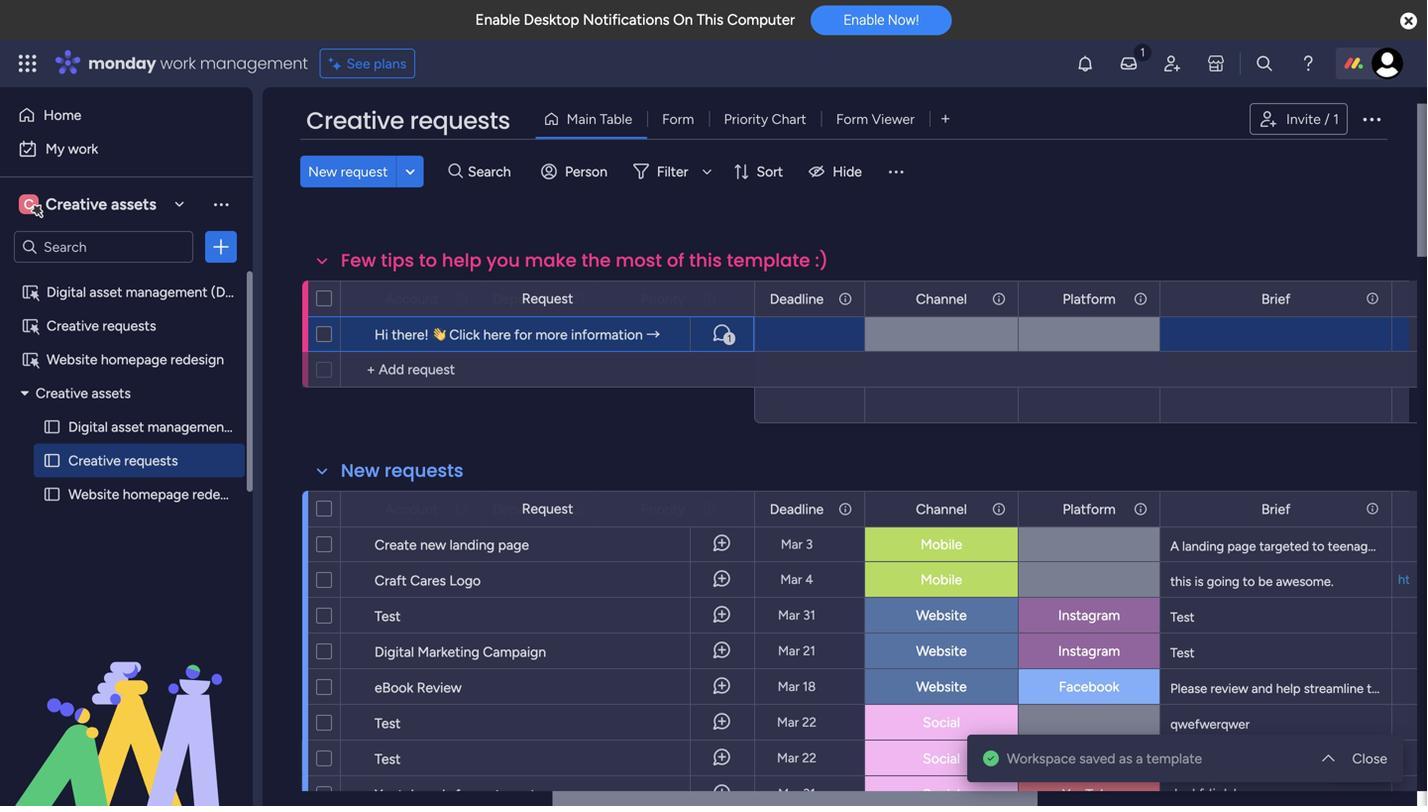 Task type: describe. For each thing, give the bounding box(es) containing it.
to inside the few tips to help you make the most of this template :) "field"
[[419, 248, 437, 273]]

1 ny from the top
[[376, 572, 393, 587]]

sort
[[757, 163, 784, 180]]

this is going to be awesome.
[[1171, 574, 1334, 589]]

feb for feb 7
[[257, 536, 279, 552]]

1 cream from the top
[[414, 572, 448, 587]]

2 vertical spatial management
[[148, 418, 229, 435]]

Search field
[[463, 158, 523, 185]]

1 image
[[1134, 41, 1152, 63]]

cares
[[410, 572, 446, 589]]

0 horizontal spatial marketing
[[418, 644, 480, 660]]

main
[[567, 111, 597, 127]]

2 22 from the left
[[803, 714, 817, 730]]

assets inside list box
[[92, 385, 131, 402]]

2 channel field from the top
[[912, 498, 972, 520]]

1 vertical spatial digital asset management (dam)
[[68, 418, 273, 435]]

1 22 from the left
[[278, 714, 293, 730]]

mar 21
[[778, 643, 816, 659]]

1 platform from the top
[[1063, 291, 1116, 307]]

public board image for digital asset management (dam)
[[43, 417, 61, 436]]

plans
[[374, 55, 407, 72]]

👋
[[432, 326, 446, 343]]

2 department from the top
[[493, 501, 568, 518]]

workspace selection element
[[19, 192, 159, 218]]

viewer
[[872, 111, 915, 127]]

mobile for 3
[[921, 536, 963, 553]]

menu image
[[886, 162, 906, 181]]

qwefwerqwer
[[1171, 716, 1250, 732]]

creative requests inside field
[[306, 104, 510, 137]]

form for form
[[663, 111, 695, 127]]

1 department from the top
[[493, 291, 568, 307]]

public board under template workspace image for creative requests
[[21, 316, 40, 335]]

few tips to help you make the most of this template :)
[[341, 248, 829, 273]]

template inside "field"
[[727, 248, 811, 273]]

1 texas gym from the top
[[384, 608, 440, 622]]

notifications
[[583, 11, 670, 29]]

2 mar 18 from the left
[[778, 679, 816, 695]]

arrow down image
[[696, 160, 719, 183]]

few
[[341, 248, 376, 273]]

instagram for website
[[1059, 607, 1121, 624]]

creative assets inside list box
[[36, 385, 131, 402]]

hi there!   👋  click here for more information  →
[[375, 326, 661, 343]]

2 platform field from the top
[[1058, 498, 1121, 520]]

website homepage redesign for public board image
[[68, 486, 246, 503]]

3 gym from the top
[[417, 715, 440, 729]]

main table
[[567, 111, 633, 127]]

digital marketing campaign
[[375, 644, 546, 660]]

2 texas from the top
[[384, 644, 414, 658]]

yay bicycles
[[380, 537, 444, 551]]

work for my
[[68, 140, 98, 157]]

tips
[[381, 248, 414, 273]]

0 vertical spatial options image
[[1360, 107, 1384, 131]]

mobile for 4
[[921, 571, 963, 588]]

1 channel from the top
[[917, 291, 967, 307]]

new for new request
[[308, 163, 337, 180]]

you
[[487, 248, 520, 273]]

0 vertical spatial asset
[[89, 284, 122, 300]]

close button
[[1345, 743, 1396, 774]]

is
[[1195, 574, 1204, 589]]

mar 17
[[255, 643, 292, 659]]

feb 7
[[257, 536, 289, 552]]

person
[[565, 163, 608, 180]]

1 account from the top
[[385, 291, 439, 307]]

1 inside the invite / 1 button
[[1334, 111, 1340, 127]]

logo
[[450, 572, 481, 589]]

asfasdfa
[[1170, 750, 1223, 766]]

my work link
[[12, 133, 241, 165]]

digital for public board under template workspace icon for digital asset management (dam)
[[47, 284, 86, 300]]

craft
[[375, 572, 407, 589]]

facebook
[[1059, 678, 1120, 695]]

form viewer button
[[822, 103, 930, 135]]

priority for 1st priority field from the bottom of the page
[[641, 501, 686, 518]]

of
[[667, 248, 685, 273]]

software
[[511, 643, 568, 659]]

search everything image
[[1255, 54, 1275, 73]]

home
[[44, 107, 82, 123]]

1 horizontal spatial to
[[1243, 574, 1256, 589]]

filter button
[[626, 156, 719, 187]]

1 button
[[690, 316, 755, 352]]

feb 27
[[254, 572, 293, 588]]

digital for digital asset management (dam)'s public board icon
[[68, 418, 108, 435]]

17
[[280, 643, 292, 659]]

saved
[[1080, 750, 1116, 767]]

enable for enable desktop notifications on this computer
[[476, 11, 520, 29]]

public board image for creative requests
[[43, 451, 61, 470]]

1 platform field from the top
[[1058, 288, 1121, 310]]

2 vertical spatial digital
[[375, 644, 414, 660]]

streamline
[[1305, 681, 1364, 697]]

monday
[[88, 52, 156, 74]]

hi
[[375, 326, 388, 343]]

2 ice from the top
[[396, 679, 411, 694]]

v2 search image
[[449, 160, 463, 183]]

requests inside new requests field
[[385, 458, 464, 483]]

going
[[1207, 574, 1240, 589]]

1 vertical spatial management
[[126, 284, 208, 300]]

new request
[[308, 163, 388, 180]]

angle down image
[[406, 164, 415, 179]]

1 vertical spatial homepage
[[123, 486, 189, 503]]

this
[[697, 11, 724, 29]]

deadline for 1st "deadline" field from the bottom
[[770, 501, 824, 518]]

0 vertical spatial redesign
[[171, 351, 224, 368]]

feb for feb 27
[[254, 572, 275, 588]]

2 request from the top
[[522, 500, 574, 517]]

creative assets inside workspace selection element
[[46, 195, 156, 214]]

1 mar 18 from the left
[[254, 679, 292, 695]]

(dam) for digital asset management (dam)'s public board icon
[[233, 418, 273, 435]]

more
[[536, 326, 568, 343]]

1 vertical spatial this
[[1171, 574, 1192, 589]]

assets inside workspace selection element
[[111, 195, 156, 214]]

7
[[282, 536, 289, 552]]

dgskfdjglskg;s
[[1170, 785, 1259, 802]]

review
[[1211, 681, 1249, 697]]

click
[[450, 326, 480, 343]]

Creative requests field
[[301, 104, 515, 138]]

enable now!
[[844, 12, 920, 28]]

yay
[[380, 537, 398, 551]]

invite / 1 button
[[1250, 103, 1349, 135]]

1 vertical spatial creative requests
[[47, 317, 156, 334]]

enable desktop notifications on this computer
[[476, 11, 795, 29]]

and
[[1252, 681, 1274, 697]]

information
[[571, 326, 643, 343]]

0 vertical spatial homepage
[[101, 351, 167, 368]]

1 horizontal spatial marketing
[[508, 536, 570, 553]]

new
[[420, 536, 446, 553]]

person button
[[534, 156, 620, 187]]

help button
[[1327, 750, 1396, 782]]

9
[[282, 607, 289, 623]]

monday marketplace image
[[1207, 54, 1227, 73]]

2 gym from the top
[[417, 644, 440, 658]]

1 account field from the top
[[380, 288, 444, 310]]

review
[[417, 679, 462, 696]]

ebook
[[375, 679, 414, 696]]

0 vertical spatial management
[[200, 52, 308, 74]]

my work
[[46, 140, 98, 157]]

2 ny ice cream from the top
[[376, 679, 448, 694]]

sort button
[[725, 156, 795, 187]]

help image
[[1299, 54, 1319, 73]]

1 ny ice cream from the top
[[376, 572, 448, 587]]

for
[[515, 326, 532, 343]]

invite
[[1287, 111, 1322, 127]]

public board under template workspace image for digital asset management (dam)
[[21, 283, 40, 301]]

new requests
[[341, 458, 464, 483]]

john smith image
[[1372, 48, 1404, 79]]

create
[[375, 536, 417, 553]]

see plans
[[347, 55, 407, 72]]

public board image
[[43, 485, 61, 504]]

1 channel field from the top
[[912, 288, 972, 310]]

form button
[[648, 103, 709, 135]]

enable now! button
[[811, 5, 952, 35]]

2 platform from the top
[[1063, 501, 1116, 518]]

help for to
[[442, 248, 482, 273]]

make
[[525, 248, 577, 273]]

chart
[[772, 111, 807, 127]]

table
[[600, 111, 633, 127]]

2 priority field from the top
[[636, 498, 691, 520]]

:)
[[815, 248, 829, 273]]

test down ebook at bottom
[[375, 715, 401, 732]]

+ Add request text field
[[351, 358, 746, 382]]



Task type: vqa. For each thing, say whether or not it's contained in the screenshot.
Deadline
yes



Task type: locate. For each thing, give the bounding box(es) containing it.
1 inside 1 button
[[728, 333, 732, 345]]

0 vertical spatial ny ice cream
[[376, 572, 448, 587]]

priority chart
[[724, 111, 807, 127]]

feb left 27
[[254, 572, 275, 588]]

1 vertical spatial new
[[341, 458, 380, 483]]

account
[[385, 291, 439, 307], [385, 501, 439, 518]]

desktop
[[524, 11, 580, 29]]

1 vertical spatial ice
[[396, 679, 411, 694]]

2 mar 22 from the left
[[778, 714, 817, 730]]

workspace image
[[19, 193, 39, 215]]

2 channel from the top
[[917, 501, 967, 518]]

0 horizontal spatial options image
[[211, 237, 231, 257]]

1 right the →
[[728, 333, 732, 345]]

0 vertical spatial account
[[385, 291, 439, 307]]

enable left now!
[[844, 12, 885, 28]]

lottie animation image
[[0, 606, 253, 806]]

new for new requests
[[341, 458, 380, 483]]

0 vertical spatial deadline
[[770, 291, 824, 307]]

0 vertical spatial creative requests
[[306, 104, 510, 137]]

0 vertical spatial digital asset management (dam)
[[47, 284, 251, 300]]

department up page
[[493, 501, 568, 518]]

2 cream from the top
[[414, 679, 448, 694]]

c
[[24, 196, 34, 213]]

texas gym
[[384, 608, 440, 622], [384, 644, 440, 658], [384, 715, 440, 729]]

0 vertical spatial public board under template workspace image
[[21, 283, 40, 301]]

form left viewer
[[837, 111, 869, 127]]

please review and help streamline this book
[[1171, 681, 1421, 697]]

Account field
[[380, 288, 444, 310], [380, 498, 444, 520]]

1 vertical spatial cream
[[414, 679, 448, 694]]

feb left 7
[[257, 536, 279, 552]]

account up there! at the left of the page
[[385, 291, 439, 307]]

page
[[498, 536, 529, 553]]

please
[[1171, 681, 1208, 697]]

priority for 1st priority field
[[641, 291, 686, 307]]

0 horizontal spatial 18
[[279, 679, 292, 695]]

to right the tips
[[419, 248, 437, 273]]

0 vertical spatial account field
[[380, 288, 444, 310]]

creative assets up search in workspace field on the top left of page
[[46, 195, 156, 214]]

help right the and
[[1277, 681, 1301, 697]]

mar 22
[[253, 714, 293, 730], [778, 714, 817, 730]]

help for and
[[1277, 681, 1301, 697]]

18
[[279, 679, 292, 695], [803, 679, 816, 695]]

digital
[[47, 284, 86, 300], [68, 418, 108, 435], [375, 644, 414, 660]]

1 horizontal spatial form
[[837, 111, 869, 127]]

2 vertical spatial this
[[1368, 681, 1389, 697]]

a
[[1137, 750, 1144, 767]]

1 vertical spatial public board under template workspace image
[[21, 316, 40, 335]]

main table button
[[536, 103, 648, 135]]

this left the book
[[1368, 681, 1389, 697]]

18 down 17
[[279, 679, 292, 695]]

3
[[806, 536, 813, 552]]

form inside button
[[663, 111, 695, 127]]

mar 18 down mar 17
[[254, 679, 292, 695]]

0 vertical spatial creative assets
[[46, 195, 156, 214]]

2 public board image from the top
[[43, 451, 61, 470]]

0 horizontal spatial 22
[[278, 714, 293, 730]]

priority inside priority chart button
[[724, 111, 769, 127]]

0 horizontal spatial mar 18
[[254, 679, 292, 695]]

2 form from the left
[[837, 111, 869, 127]]

request up more
[[522, 290, 574, 307]]

(dam)
[[211, 284, 251, 300], [233, 418, 273, 435]]

0 vertical spatial department
[[493, 291, 568, 307]]

invite / 1
[[1287, 111, 1340, 127]]

monday work management
[[88, 52, 308, 74]]

computer
[[728, 11, 795, 29]]

1 vertical spatial public board image
[[43, 451, 61, 470]]

workspace saved as a template
[[1007, 750, 1203, 767]]

marketing up review
[[418, 644, 480, 660]]

0 vertical spatial mobile
[[921, 536, 963, 553]]

2 public board under template workspace image from the top
[[21, 316, 40, 335]]

0 vertical spatial ice
[[396, 572, 411, 587]]

Few tips to help you make the most of this template :) field
[[336, 248, 834, 274]]

form inside "button"
[[837, 111, 869, 127]]

0 vertical spatial request
[[522, 290, 574, 307]]

assets up search in workspace field on the top left of page
[[111, 195, 156, 214]]

feb
[[257, 536, 279, 552], [254, 572, 275, 588]]

creative requests
[[306, 104, 510, 137], [47, 317, 156, 334], [68, 452, 178, 469]]

column information image
[[454, 291, 470, 307], [702, 291, 718, 307], [838, 291, 854, 307], [992, 291, 1007, 307], [454, 501, 470, 517], [570, 501, 586, 517], [702, 501, 718, 517], [992, 501, 1007, 517], [1133, 501, 1149, 517]]

requests
[[410, 104, 510, 137], [102, 317, 156, 334], [124, 452, 178, 469], [385, 458, 464, 483]]

22 down 21
[[803, 714, 817, 730]]

2 department field from the top
[[488, 498, 568, 520]]

social
[[923, 714, 961, 731]]

account field up there! at the left of the page
[[380, 288, 444, 310]]

enable for enable now!
[[844, 12, 885, 28]]

1 vertical spatial instagram
[[1059, 643, 1121, 659]]

0 vertical spatial this
[[690, 248, 722, 273]]

enable left the desktop
[[476, 11, 520, 29]]

list box containing digital asset management (dam)
[[0, 271, 273, 779]]

31
[[804, 607, 816, 623]]

1 vertical spatial deadline field
[[765, 498, 829, 520]]

instagram
[[1059, 607, 1121, 624], [1059, 643, 1121, 659]]

1 vertical spatial website homepage redesign
[[68, 486, 246, 503]]

2 vertical spatial priority
[[641, 501, 686, 518]]

texas up ebook at bottom
[[384, 644, 414, 658]]

1 vertical spatial department
[[493, 501, 568, 518]]

test up please
[[1171, 645, 1195, 661]]

1 gym from the top
[[417, 608, 440, 622]]

0 horizontal spatial mar 22
[[253, 714, 293, 730]]

1 18 from the left
[[279, 679, 292, 695]]

3 public board under template workspace image from the top
[[21, 350, 40, 369]]

homepage
[[101, 351, 167, 368], [123, 486, 189, 503]]

1 vertical spatial channel
[[917, 501, 967, 518]]

2 horizontal spatial this
[[1368, 681, 1389, 697]]

2 ny from the top
[[376, 679, 393, 694]]

update feed image
[[1119, 54, 1139, 73]]

1 horizontal spatial this
[[1171, 574, 1192, 589]]

mar 18 down mar 21 at the right bottom of page
[[778, 679, 816, 695]]

ny left review
[[376, 679, 393, 694]]

work right monday
[[160, 52, 196, 74]]

0 vertical spatial deadline field
[[765, 288, 829, 310]]

hide button
[[801, 156, 874, 187]]

mar 22 down mar 21 at the right bottom of page
[[778, 714, 817, 730]]

texas down ebook at bottom
[[384, 715, 414, 729]]

2 mobile from the top
[[921, 571, 963, 588]]

deadline field up mar 3
[[765, 498, 829, 520]]

form up filter
[[663, 111, 695, 127]]

creative assets
[[46, 195, 156, 214], [36, 385, 131, 402]]

0 vertical spatial department field
[[488, 288, 568, 310]]

2 vertical spatial texas
[[384, 715, 414, 729]]

(dam) for public board under template workspace icon for digital asset management (dam)
[[211, 284, 251, 300]]

/
[[1325, 111, 1330, 127]]

options image right /
[[1360, 107, 1384, 131]]

0 vertical spatial gym
[[417, 608, 440, 622]]

Department field
[[488, 288, 568, 310], [488, 498, 568, 520]]

awesome.
[[1277, 574, 1334, 589]]

request
[[522, 290, 574, 307], [522, 500, 574, 517]]

2 account field from the top
[[380, 498, 444, 520]]

deadline field down :)
[[765, 288, 829, 310]]

cream left logo
[[414, 572, 448, 587]]

new request button
[[300, 156, 396, 187]]

new
[[308, 163, 337, 180], [341, 458, 380, 483]]

there!
[[392, 326, 429, 343]]

texas down craft
[[384, 608, 414, 622]]

0 vertical spatial platform field
[[1058, 288, 1121, 310]]

cream right ebook at bottom
[[414, 679, 448, 694]]

1 vertical spatial ny
[[376, 679, 393, 694]]

option
[[0, 274, 253, 278]]

dapulse close image
[[1401, 11, 1418, 32]]

texas gym down ebook review
[[384, 715, 440, 729]]

0 vertical spatial work
[[160, 52, 196, 74]]

1 request from the top
[[522, 290, 574, 307]]

mar 22 down mar 17
[[253, 714, 293, 730]]

1 priority field from the top
[[636, 288, 691, 310]]

1 vertical spatial options image
[[211, 237, 231, 257]]

1 vertical spatial assets
[[92, 385, 131, 402]]

template right a
[[1147, 750, 1203, 767]]

0 vertical spatial website homepage redesign
[[47, 351, 224, 368]]

1 instagram from the top
[[1059, 607, 1121, 624]]

0 vertical spatial marketing
[[508, 536, 570, 553]]

deadline down :)
[[770, 291, 824, 307]]

department field up for
[[488, 288, 568, 310]]

test down is
[[1171, 609, 1195, 625]]

new inside button
[[308, 163, 337, 180]]

1 texas from the top
[[384, 608, 414, 622]]

1 vertical spatial work
[[68, 140, 98, 157]]

ny ice cream down digital marketing campaign
[[376, 679, 448, 694]]

0 vertical spatial template
[[727, 248, 811, 273]]

enable inside button
[[844, 12, 885, 28]]

form viewer
[[837, 111, 915, 127]]

0 vertical spatial texas
[[384, 608, 414, 622]]

assets right caret down image
[[92, 385, 131, 402]]

column information image
[[315, 291, 331, 307], [570, 291, 586, 307], [1133, 291, 1149, 307], [315, 501, 331, 517], [838, 501, 854, 517]]

1 vertical spatial department field
[[488, 498, 568, 520]]

texas gym up ebook review
[[384, 644, 440, 658]]

1 horizontal spatial template
[[1147, 750, 1203, 767]]

1 mobile from the top
[[921, 536, 963, 553]]

1 vertical spatial mobile
[[921, 571, 963, 588]]

form for form viewer
[[837, 111, 869, 127]]

1 public board under template workspace image from the top
[[21, 283, 40, 301]]

2 deadline from the top
[[770, 501, 824, 518]]

priority chart button
[[709, 103, 822, 135]]

1
[[1334, 111, 1340, 127], [728, 333, 732, 345]]

close
[[1353, 750, 1388, 767]]

gym down cares
[[417, 608, 440, 622]]

1 vertical spatial 1
[[728, 333, 732, 345]]

creative inside workspace selection element
[[46, 195, 107, 214]]

gym
[[417, 608, 440, 622], [417, 644, 440, 658], [417, 715, 440, 729]]

1 vertical spatial marketing
[[418, 644, 480, 660]]

1 vertical spatial priority
[[641, 291, 686, 307]]

2 vertical spatial gym
[[417, 715, 440, 729]]

department field up page
[[488, 498, 568, 520]]

Search in workspace field
[[42, 236, 166, 258]]

public board under template workspace image for website homepage redesign
[[21, 350, 40, 369]]

new up yay
[[341, 458, 380, 483]]

mar 9
[[257, 607, 289, 623]]

creative
[[306, 104, 404, 137], [46, 195, 107, 214], [47, 317, 99, 334], [36, 385, 88, 402], [68, 452, 121, 469]]

2 instagram from the top
[[1059, 643, 1121, 659]]

notifications image
[[1076, 54, 1096, 73]]

enable
[[476, 11, 520, 29], [844, 12, 885, 28]]

0 horizontal spatial work
[[68, 140, 98, 157]]

1 vertical spatial ny ice cream
[[376, 679, 448, 694]]

campaign
[[483, 644, 546, 660]]

1 vertical spatial platform field
[[1058, 498, 1121, 520]]

cream
[[414, 572, 448, 587], [414, 679, 448, 694]]

1 department field from the top
[[488, 288, 568, 310]]

as
[[1120, 750, 1133, 767]]

test down craft
[[375, 608, 401, 625]]

1 vertical spatial texas gym
[[384, 644, 440, 658]]

options image down workspace options image
[[211, 237, 231, 257]]

1 vertical spatial help
[[1277, 681, 1301, 697]]

1 horizontal spatial options image
[[1360, 107, 1384, 131]]

marketing right landing
[[508, 536, 570, 553]]

select product image
[[18, 54, 38, 73]]

mar 31
[[779, 607, 816, 623]]

0 horizontal spatial form
[[663, 111, 695, 127]]

create new landing page
[[375, 536, 529, 553]]

here
[[484, 326, 511, 343]]

1 horizontal spatial 22
[[803, 714, 817, 730]]

1 vertical spatial request
[[522, 500, 574, 517]]

0 horizontal spatial to
[[419, 248, 437, 273]]

0 vertical spatial to
[[419, 248, 437, 273]]

home link
[[12, 99, 241, 131]]

invite members image
[[1163, 54, 1183, 73]]

option inside list box
[[0, 274, 253, 278]]

workspace
[[1007, 750, 1077, 767]]

website
[[47, 351, 98, 368], [68, 486, 119, 503], [917, 607, 967, 624], [917, 643, 967, 659], [917, 678, 967, 695]]

texas
[[384, 608, 414, 622], [384, 644, 414, 658], [384, 715, 414, 729]]

3 texas gym from the top
[[384, 715, 440, 729]]

1 deadline field from the top
[[765, 288, 829, 310]]

landing
[[450, 536, 495, 553]]

test
[[375, 608, 401, 625], [1171, 609, 1195, 625], [1171, 645, 1195, 661], [375, 715, 401, 732]]

3 texas from the top
[[384, 715, 414, 729]]

department up for
[[493, 291, 568, 307]]

workspace options image
[[211, 194, 231, 214]]

0 vertical spatial channel field
[[912, 288, 972, 310]]

channel
[[917, 291, 967, 307], [917, 501, 967, 518]]

Deadline field
[[765, 288, 829, 310], [765, 498, 829, 520]]

website homepage redesign
[[47, 351, 224, 368], [68, 486, 246, 503]]

creative assets right caret down image
[[36, 385, 131, 402]]

instagram for texas gym
[[1059, 643, 1121, 659]]

public board under template workspace image
[[21, 283, 40, 301], [21, 316, 40, 335], [21, 350, 40, 369]]

1 vertical spatial asset
[[111, 418, 144, 435]]

1 enable from the left
[[476, 11, 520, 29]]

to left be
[[1243, 574, 1256, 589]]

creative inside field
[[306, 104, 404, 137]]

1 deadline from the top
[[770, 291, 824, 307]]

0 vertical spatial instagram
[[1059, 607, 1121, 624]]

ny down yay
[[376, 572, 393, 587]]

ice left review
[[396, 679, 411, 694]]

lottie animation element
[[0, 606, 253, 806]]

1 ice from the top
[[396, 572, 411, 587]]

1 vertical spatial creative assets
[[36, 385, 131, 402]]

mar 4
[[781, 572, 814, 588]]

platform
[[1063, 291, 1116, 307], [1063, 501, 1116, 518]]

now!
[[888, 12, 920, 28]]

1 vertical spatial template
[[1147, 750, 1203, 767]]

1 mar 22 from the left
[[253, 714, 293, 730]]

ebook review
[[375, 679, 462, 696]]

be
[[1259, 574, 1274, 589]]

request
[[341, 163, 388, 180]]

0 horizontal spatial help
[[442, 248, 482, 273]]

Channel field
[[912, 288, 972, 310], [912, 498, 972, 520]]

gym down ebook review
[[417, 715, 440, 729]]

gym up ebook review
[[417, 644, 440, 658]]

texas gym down craft cares logo
[[384, 608, 440, 622]]

1 vertical spatial deadline
[[770, 501, 824, 518]]

new left request
[[308, 163, 337, 180]]

home option
[[12, 99, 241, 131]]

1 horizontal spatial mar 18
[[778, 679, 816, 695]]

deadline for 2nd "deadline" field from the bottom
[[770, 291, 824, 307]]

1 horizontal spatial new
[[341, 458, 380, 483]]

18 down 21
[[803, 679, 816, 695]]

0 vertical spatial digital
[[47, 284, 86, 300]]

0 vertical spatial cream
[[414, 572, 448, 587]]

this left is
[[1171, 574, 1192, 589]]

website homepage redesign for public board under template workspace icon associated with website homepage redesign
[[47, 351, 224, 368]]

1 form from the left
[[663, 111, 695, 127]]

priority
[[724, 111, 769, 127], [641, 291, 686, 307], [641, 501, 686, 518]]

Platform field
[[1058, 288, 1121, 310], [1058, 498, 1121, 520]]

help left you
[[442, 248, 482, 273]]

account field up yay bicycles
[[380, 498, 444, 520]]

0 vertical spatial texas gym
[[384, 608, 440, 622]]

1 vertical spatial account
[[385, 501, 439, 518]]

work inside my work option
[[68, 140, 98, 157]]

ny ice cream down yay bicycles
[[376, 572, 448, 587]]

0 horizontal spatial 1
[[728, 333, 732, 345]]

4
[[806, 572, 814, 588]]

public board image
[[43, 417, 61, 436], [43, 451, 61, 470]]

caret down image
[[21, 386, 29, 400]]

→
[[647, 326, 661, 343]]

New requests field
[[336, 458, 469, 484]]

help inside "field"
[[442, 248, 482, 273]]

this inside "field"
[[690, 248, 722, 273]]

2 vertical spatial creative requests
[[68, 452, 178, 469]]

0 vertical spatial help
[[442, 248, 482, 273]]

2 texas gym from the top
[[384, 644, 440, 658]]

27
[[278, 572, 293, 588]]

ice down create
[[396, 572, 411, 587]]

0 vertical spatial public board image
[[43, 417, 61, 436]]

1 vertical spatial feb
[[254, 572, 275, 588]]

management
[[200, 52, 308, 74], [126, 284, 208, 300], [148, 418, 229, 435]]

assets
[[111, 195, 156, 214], [92, 385, 131, 402]]

mar 3
[[781, 536, 813, 552]]

2 vertical spatial public board under template workspace image
[[21, 350, 40, 369]]

this right of
[[690, 248, 722, 273]]

1 vertical spatial gym
[[417, 644, 440, 658]]

add view image
[[942, 112, 950, 126]]

2 deadline field from the top
[[765, 498, 829, 520]]

options image
[[1360, 107, 1384, 131], [211, 237, 231, 257]]

new inside field
[[341, 458, 380, 483]]

1 vertical spatial platform
[[1063, 501, 1116, 518]]

0 vertical spatial priority
[[724, 111, 769, 127]]

0 horizontal spatial template
[[727, 248, 811, 273]]

help
[[1344, 756, 1379, 776]]

asset
[[89, 284, 122, 300], [111, 418, 144, 435]]

None field
[[210, 288, 310, 310], [210, 498, 310, 520], [210, 288, 310, 310], [210, 498, 310, 520]]

department
[[493, 291, 568, 307], [493, 501, 568, 518]]

requests inside creative requests field
[[410, 104, 510, 137]]

1 horizontal spatial help
[[1277, 681, 1301, 697]]

1 vertical spatial redesign
[[192, 486, 246, 503]]

my work option
[[12, 133, 241, 165]]

2 enable from the left
[[844, 12, 885, 28]]

Priority field
[[636, 288, 691, 310], [636, 498, 691, 520]]

1 public board image from the top
[[43, 417, 61, 436]]

request up page
[[522, 500, 574, 517]]

1 horizontal spatial enable
[[844, 12, 885, 28]]

template left :)
[[727, 248, 811, 273]]

2 account from the top
[[385, 501, 439, 518]]

2 18 from the left
[[803, 679, 816, 695]]

work for monday
[[160, 52, 196, 74]]

see
[[347, 55, 370, 72]]

to
[[419, 248, 437, 273], [1243, 574, 1256, 589]]

account up yay bicycles
[[385, 501, 439, 518]]

work right my
[[68, 140, 98, 157]]

1 right /
[[1334, 111, 1340, 127]]

list box
[[0, 271, 273, 779]]

deadline up mar 3
[[770, 501, 824, 518]]

22 down 17
[[278, 714, 293, 730]]



